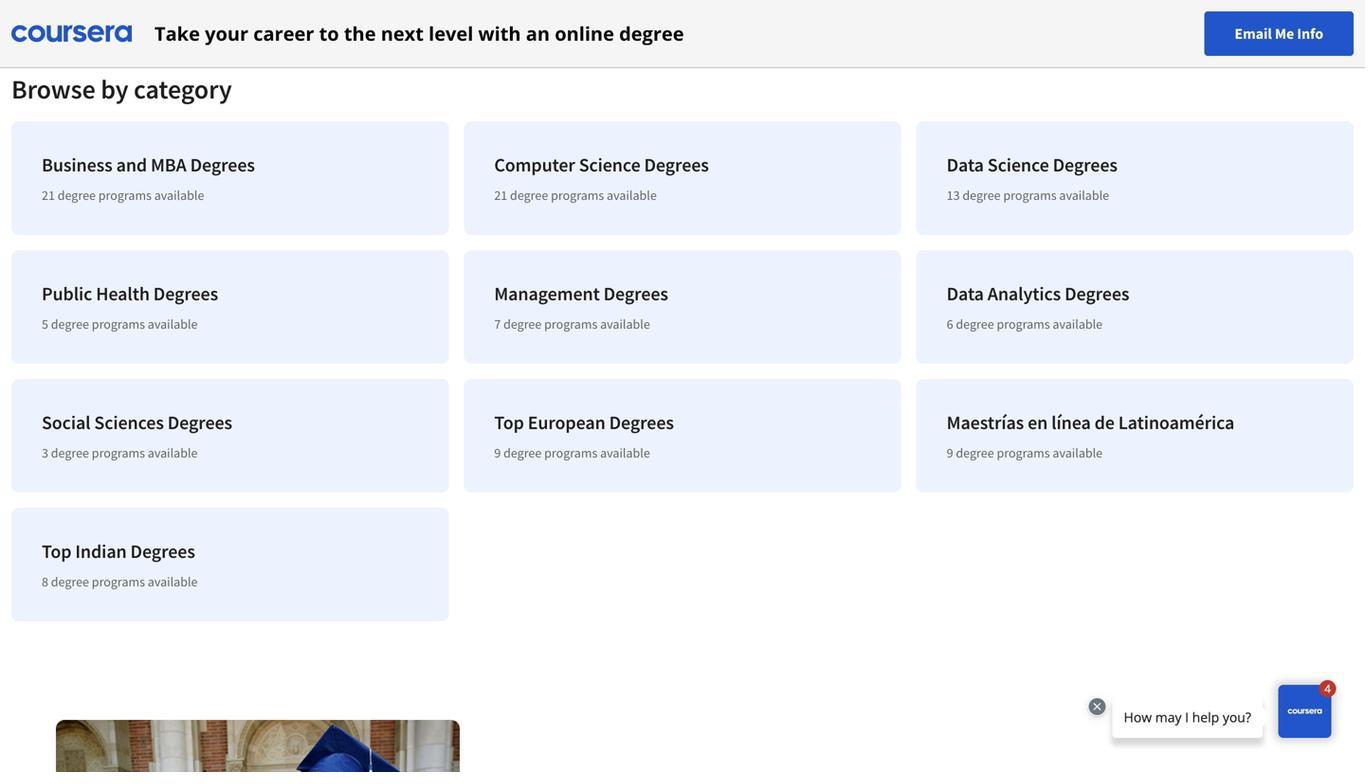 Task type: vqa. For each thing, say whether or not it's contained in the screenshot.
to
yes



Task type: locate. For each thing, give the bounding box(es) containing it.
21 degree programs available down and
[[42, 187, 204, 204]]

degree for top indian degrees
[[51, 574, 89, 591]]

social
[[42, 411, 91, 435]]

6 degree programs available
[[947, 316, 1103, 333]]

degree down european
[[504, 445, 542, 462]]

programs down sciences
[[92, 445, 145, 462]]

degree for social sciences degrees
[[51, 445, 89, 462]]

email
[[1235, 24, 1273, 43]]

latinoamérica
[[1119, 411, 1235, 435]]

1 21 degree programs available from the left
[[42, 187, 204, 204]]

2 science from the left
[[988, 153, 1050, 177]]

2 9 degree programs available from the left
[[947, 445, 1103, 462]]

0 horizontal spatial 21 degree programs available
[[42, 187, 204, 204]]

1 vertical spatial top
[[42, 540, 72, 564]]

0 horizontal spatial top
[[42, 540, 72, 564]]

programs for data science degrees
[[1004, 187, 1057, 204]]

programs down 'en'
[[997, 445, 1050, 462]]

1 horizontal spatial 21 degree programs available
[[494, 187, 657, 204]]

online
[[555, 20, 614, 46]]

degree down maestrías
[[956, 445, 995, 462]]

0 horizontal spatial 21
[[42, 187, 55, 204]]

9 degree programs available down european
[[494, 445, 650, 462]]

available down top european degrees
[[600, 445, 650, 462]]

business
[[42, 153, 113, 177]]

1 horizontal spatial 9 degree programs available
[[947, 445, 1103, 462]]

0 horizontal spatial 9
[[494, 445, 501, 462]]

degree for data analytics degrees
[[956, 316, 995, 333]]

programs for management degrees
[[544, 316, 598, 333]]

programs for social sciences degrees
[[92, 445, 145, 462]]

en
[[1028, 411, 1048, 435]]

top up 8 in the left of the page
[[42, 540, 72, 564]]

9 down top european degrees
[[494, 445, 501, 462]]

programs down management degrees
[[544, 316, 598, 333]]

degree right 7
[[504, 316, 542, 333]]

programs for top european degrees
[[544, 445, 598, 462]]

science for data
[[988, 153, 1050, 177]]

available down social sciences degrees
[[148, 445, 198, 462]]

programs down "analytics"
[[997, 316, 1050, 333]]

1 horizontal spatial top
[[494, 411, 524, 435]]

programs down data science degrees
[[1004, 187, 1057, 204]]

european
[[528, 411, 606, 435]]

2 data from the top
[[947, 282, 984, 306]]

social sciences degrees
[[42, 411, 232, 435]]

computer
[[494, 153, 575, 177]]

0 vertical spatial top
[[494, 411, 524, 435]]

top left european
[[494, 411, 524, 435]]

3 degree programs available
[[42, 445, 198, 462]]

mba
[[151, 153, 187, 177]]

with
[[478, 20, 521, 46]]

degree
[[619, 20, 684, 46], [58, 187, 96, 204], [510, 187, 548, 204], [963, 187, 1001, 204], [51, 316, 89, 333], [504, 316, 542, 333], [956, 316, 995, 333], [51, 445, 89, 462], [504, 445, 542, 462], [956, 445, 995, 462], [51, 574, 89, 591]]

list containing business and mba degrees
[[4, 114, 1362, 630]]

0 vertical spatial list
[[4, 0, 1362, 34]]

available down línea
[[1053, 445, 1103, 462]]

available
[[154, 187, 204, 204], [607, 187, 657, 204], [1060, 187, 1110, 204], [148, 316, 198, 333], [600, 316, 650, 333], [1053, 316, 1103, 333], [148, 445, 198, 462], [600, 445, 650, 462], [1053, 445, 1103, 462], [148, 574, 198, 591]]

5 degree programs available
[[42, 316, 198, 333]]

degree down computer
[[510, 187, 548, 204]]

2 21 from the left
[[494, 187, 508, 204]]

degree for computer science degrees
[[510, 187, 548, 204]]

1 vertical spatial data
[[947, 282, 984, 306]]

1 science from the left
[[579, 153, 641, 177]]

list
[[4, 0, 1362, 34], [4, 114, 1362, 630]]

science right computer
[[579, 153, 641, 177]]

science up 13 degree programs available
[[988, 153, 1050, 177]]

data
[[947, 153, 984, 177], [947, 282, 984, 306]]

and
[[116, 153, 147, 177]]

available for management degrees
[[600, 316, 650, 333]]

degree right 3
[[51, 445, 89, 462]]

1 horizontal spatial 9
[[947, 445, 954, 462]]

programs for public health degrees
[[92, 316, 145, 333]]

the
[[344, 20, 376, 46]]

data science degrees
[[947, 153, 1118, 177]]

21 degree programs available
[[42, 187, 204, 204], [494, 187, 657, 204]]

programs down and
[[98, 187, 152, 204]]

1 vertical spatial list
[[4, 114, 1362, 630]]

available down data science degrees
[[1060, 187, 1110, 204]]

affordable tuition image
[[56, 721, 460, 773]]

1 21 from the left
[[42, 187, 55, 204]]

programs down health
[[92, 316, 145, 333]]

0 horizontal spatial 9 degree programs available
[[494, 445, 650, 462]]

available down computer science degrees
[[607, 187, 657, 204]]

21 down computer
[[494, 187, 508, 204]]

9 down maestrías
[[947, 445, 954, 462]]

available down top indian degrees
[[148, 574, 198, 591]]

available down public health degrees
[[148, 316, 198, 333]]

browse
[[11, 73, 95, 106]]

degrees for top european degrees
[[609, 411, 674, 435]]

degree right 6
[[956, 316, 995, 333]]

1 horizontal spatial 21
[[494, 187, 508, 204]]

info
[[1298, 24, 1324, 43]]

degree right 8 in the left of the page
[[51, 574, 89, 591]]

9
[[494, 445, 501, 462], [947, 445, 954, 462]]

available down mba on the left top of page
[[154, 187, 204, 204]]

9 degree programs available down 'en'
[[947, 445, 1103, 462]]

top european degrees
[[494, 411, 674, 435]]

programs down top indian degrees
[[92, 574, 145, 591]]

1 data from the top
[[947, 153, 984, 177]]

degree down business
[[58, 187, 96, 204]]

21 degree programs available down computer science degrees
[[494, 187, 657, 204]]

9 degree programs available
[[494, 445, 650, 462], [947, 445, 1103, 462]]

2 list from the top
[[4, 114, 1362, 630]]

data up 6
[[947, 282, 984, 306]]

top
[[494, 411, 524, 435], [42, 540, 72, 564]]

7 degree programs available
[[494, 316, 650, 333]]

programs down computer science degrees
[[551, 187, 604, 204]]

available for data analytics degrees
[[1053, 316, 1103, 333]]

degree right 13 at top right
[[963, 187, 1001, 204]]

data up 13 at top right
[[947, 153, 984, 177]]

available for maestrías en línea de latinoamérica
[[1053, 445, 1103, 462]]

1 9 degree programs available from the left
[[494, 445, 650, 462]]

programs down european
[[544, 445, 598, 462]]

science
[[579, 153, 641, 177], [988, 153, 1050, 177]]

by
[[101, 73, 128, 106]]

top indian degrees
[[42, 540, 195, 564]]

available down management degrees
[[600, 316, 650, 333]]

2 21 degree programs available from the left
[[494, 187, 657, 204]]

indian
[[75, 540, 127, 564]]

programs
[[98, 187, 152, 204], [551, 187, 604, 204], [1004, 187, 1057, 204], [92, 316, 145, 333], [544, 316, 598, 333], [997, 316, 1050, 333], [92, 445, 145, 462], [544, 445, 598, 462], [997, 445, 1050, 462], [92, 574, 145, 591]]

13
[[947, 187, 960, 204]]

programs for maestrías en línea de latinoamérica
[[997, 445, 1050, 462]]

me
[[1275, 24, 1295, 43]]

8 degree programs available
[[42, 574, 198, 591]]

2 9 from the left
[[947, 445, 954, 462]]

1 9 from the left
[[494, 445, 501, 462]]

1 horizontal spatial science
[[988, 153, 1050, 177]]

degree right 5
[[51, 316, 89, 333]]

available down data analytics degrees
[[1053, 316, 1103, 333]]

degrees for data analytics degrees
[[1065, 282, 1130, 306]]

degrees
[[190, 153, 255, 177], [644, 153, 709, 177], [1053, 153, 1118, 177], [153, 282, 218, 306], [604, 282, 669, 306], [1065, 282, 1130, 306], [168, 411, 232, 435], [609, 411, 674, 435], [130, 540, 195, 564]]

0 horizontal spatial science
[[579, 153, 641, 177]]

email me info button
[[1205, 11, 1354, 56]]

0 vertical spatial data
[[947, 153, 984, 177]]

21 down business
[[42, 187, 55, 204]]

programs for computer science degrees
[[551, 187, 604, 204]]

21 for computer
[[494, 187, 508, 204]]

21
[[42, 187, 55, 204], [494, 187, 508, 204]]



Task type: describe. For each thing, give the bounding box(es) containing it.
an
[[526, 20, 550, 46]]

analytics
[[988, 282, 1061, 306]]

programs for top indian degrees
[[92, 574, 145, 591]]

business and mba degrees
[[42, 153, 255, 177]]

21 degree programs available for science
[[494, 187, 657, 204]]

8
[[42, 574, 48, 591]]

degrees for computer science degrees
[[644, 153, 709, 177]]

category
[[134, 73, 232, 106]]

sciences
[[94, 411, 164, 435]]

available for public health degrees
[[148, 316, 198, 333]]

available for data science degrees
[[1060, 187, 1110, 204]]

email me info
[[1235, 24, 1324, 43]]

available for business and mba degrees
[[154, 187, 204, 204]]

take
[[155, 20, 200, 46]]

your
[[205, 20, 249, 46]]

data analytics degrees
[[947, 282, 1130, 306]]

7
[[494, 316, 501, 333]]

13 degree programs available
[[947, 187, 1110, 204]]

degree for top european degrees
[[504, 445, 542, 462]]

programs for business and mba degrees
[[98, 187, 152, 204]]

5
[[42, 316, 48, 333]]

degrees for top indian degrees
[[130, 540, 195, 564]]

take your career to the next level with an online degree
[[155, 20, 684, 46]]

21 degree programs available for and
[[42, 187, 204, 204]]

9 degree programs available for european
[[494, 445, 650, 462]]

9 for maestrías
[[947, 445, 954, 462]]

degree for data science degrees
[[963, 187, 1001, 204]]

maestrías
[[947, 411, 1024, 435]]

career
[[253, 20, 314, 46]]

computer science degrees
[[494, 153, 709, 177]]

9 for top
[[494, 445, 501, 462]]

21 for business
[[42, 187, 55, 204]]

available for top indian degrees
[[148, 574, 198, 591]]

data for data analytics degrees
[[947, 282, 984, 306]]

degree for maestrías en línea de latinoamérica
[[956, 445, 995, 462]]

de
[[1095, 411, 1115, 435]]

data for data science degrees
[[947, 153, 984, 177]]

browse by category
[[11, 73, 232, 106]]

línea
[[1052, 411, 1091, 435]]

degrees for public health degrees
[[153, 282, 218, 306]]

health
[[96, 282, 150, 306]]

coursera image
[[11, 18, 132, 49]]

management
[[494, 282, 600, 306]]

to
[[319, 20, 339, 46]]

science for computer
[[579, 153, 641, 177]]

6
[[947, 316, 954, 333]]

next
[[381, 20, 424, 46]]

level
[[429, 20, 474, 46]]

degrees for data science degrees
[[1053, 153, 1118, 177]]

programs for data analytics degrees
[[997, 316, 1050, 333]]

9 degree programs available for en
[[947, 445, 1103, 462]]

degrees for social sciences degrees
[[168, 411, 232, 435]]

available for top european degrees
[[600, 445, 650, 462]]

3
[[42, 445, 48, 462]]

management degrees
[[494, 282, 669, 306]]

degree for public health degrees
[[51, 316, 89, 333]]

degree right online
[[619, 20, 684, 46]]

degree for business and mba degrees
[[58, 187, 96, 204]]

degree for management degrees
[[504, 316, 542, 333]]

public
[[42, 282, 92, 306]]

maestrías en línea de latinoamérica
[[947, 411, 1235, 435]]

top for top european degrees
[[494, 411, 524, 435]]

1 list from the top
[[4, 0, 1362, 34]]

available for computer science degrees
[[607, 187, 657, 204]]

available for social sciences degrees
[[148, 445, 198, 462]]

public health degrees
[[42, 282, 218, 306]]

top for top indian degrees
[[42, 540, 72, 564]]



